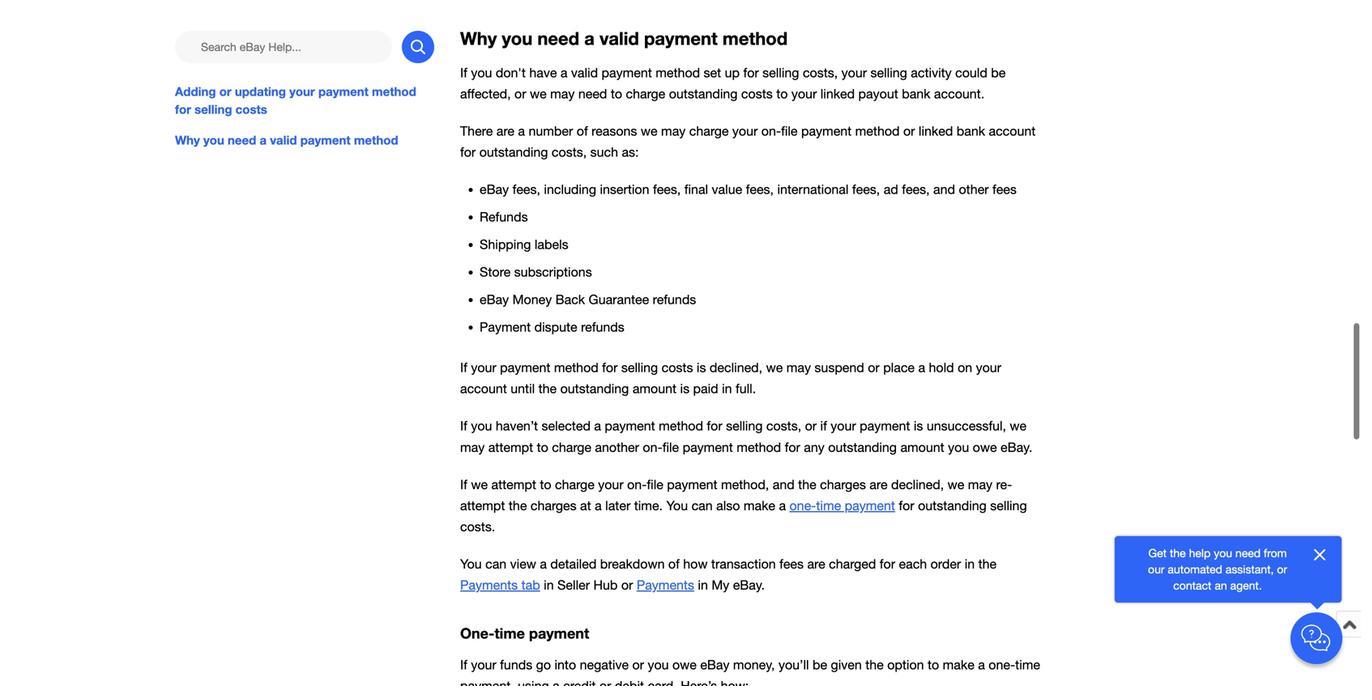 Task type: describe. For each thing, give the bounding box(es) containing it.
0 horizontal spatial is
[[680, 381, 690, 396]]

one- inside if your funds go into negative or you owe ebay money, you'll be given the option to make a one-time payment, using a credit or debit card. here's how:
[[989, 657, 1015, 672]]

declined, inside if we attempt to charge your on-file payment method, and the charges are declined, we may re- attempt the charges at a later time. you can also make a
[[891, 477, 944, 492]]

go
[[536, 657, 551, 672]]

charge inside if you don't have a valid payment method set up for selling costs, your selling activity could be affected, or we may need to charge outstanding costs to your linked payout bank account.
[[626, 86, 665, 101]]

later
[[605, 498, 631, 513]]

attempt for the
[[460, 498, 505, 513]]

we up costs.
[[471, 477, 488, 492]]

outstanding inside there are a number of reasons we may charge your on-file payment method or linked bank account for outstanding costs, such as:
[[479, 145, 548, 160]]

breakdown
[[600, 557, 665, 572]]

amount inside if your payment method for selling costs is declined, we may suspend or place a hold on your account until the outstanding amount is paid in full.
[[633, 381, 677, 396]]

adding
[[175, 84, 216, 99]]

0 horizontal spatial valid
[[270, 133, 297, 148]]

selling right up
[[762, 65, 799, 80]]

your inside if you haven't selected a payment method for selling costs, or if your payment is unsuccessful, we may attempt to charge another on-file payment method for any outstanding amount you owe ebay.
[[831, 419, 856, 434]]

you can view a detailed breakdown of how transaction fees are charged for each order in the payments tab in seller hub or payments in my ebay.
[[460, 557, 997, 593]]

if you don't have a valid payment method set up for selling costs, your selling activity could be affected, or we may need to charge outstanding costs to your linked payout bank account.
[[460, 65, 1006, 101]]

shipping
[[480, 237, 531, 252]]

you up don't
[[502, 27, 532, 49]]

outstanding inside if you haven't selected a payment method for selling costs, or if your payment is unsuccessful, we may attempt to charge another on-file payment method for any outstanding amount you owe ebay.
[[828, 440, 897, 455]]

method inside adding or updating your payment method for selling costs
[[372, 84, 416, 99]]

labels
[[535, 237, 568, 252]]

a inside the you can view a detailed breakdown of how transaction fees are charged for each order in the payments tab in seller hub or payments in my ebay.
[[540, 557, 547, 572]]

we inside if you haven't selected a payment method for selling costs, or if your payment is unsuccessful, we may attempt to charge another on-file payment method for any outstanding amount you owe ebay.
[[1010, 419, 1027, 434]]

any
[[804, 440, 825, 455]]

0 vertical spatial charges
[[820, 477, 866, 492]]

2 payments from the left
[[637, 578, 694, 593]]

declined, inside if your payment method for selling costs is declined, we may suspend or place a hold on your account until the outstanding amount is paid in full.
[[710, 360, 762, 375]]

and inside if we attempt to charge your on-file payment method, and the charges are declined, we may re- attempt the charges at a later time. you can also make a
[[773, 477, 795, 492]]

how
[[683, 557, 708, 572]]

into
[[555, 657, 576, 672]]

one-time payment
[[460, 624, 589, 642]]

may inside if you haven't selected a payment method for selling costs, or if your payment is unsuccessful, we may attempt to charge another on-file payment method for any outstanding amount you owe ebay.
[[460, 440, 485, 455]]

amount inside if you haven't selected a payment method for selling costs, or if your payment is unsuccessful, we may attempt to charge another on-file payment method for any outstanding amount you owe ebay.
[[900, 440, 944, 455]]

are inside the you can view a detailed breakdown of how transaction fees are charged for each order in the payments tab in seller hub or payments in my ebay.
[[807, 557, 825, 572]]

order
[[931, 557, 961, 572]]

may inside if you don't have a valid payment method set up for selling costs, your selling activity could be affected, or we may need to charge outstanding costs to your linked payout bank account.
[[550, 86, 575, 101]]

0 vertical spatial one-
[[789, 498, 816, 513]]

payment
[[480, 320, 531, 335]]

payment down adding or updating your payment method for selling costs link
[[300, 133, 351, 148]]

on
[[958, 360, 972, 375]]

other
[[959, 182, 989, 197]]

we inside if your payment method for selling costs is declined, we may suspend or place a hold on your account until the outstanding amount is paid in full.
[[766, 360, 783, 375]]

money
[[512, 292, 552, 307]]

your right 'on'
[[976, 360, 1001, 375]]

or inside the get the help you need from our automated assistant, or contact an agent.
[[1277, 563, 1287, 576]]

payment,
[[460, 678, 514, 686]]

another
[[595, 440, 639, 455]]

have
[[529, 65, 557, 80]]

time inside if your funds go into negative or you owe ebay money, you'll be given the option to make a one-time payment, using a credit or debit card. here's how:
[[1015, 657, 1040, 672]]

payment down place on the right bottom
[[860, 419, 910, 434]]

selling inside if you haven't selected a payment method for selling costs, or if your payment is unsuccessful, we may attempt to charge another on-file payment method for any outstanding amount you owe ebay.
[[726, 419, 763, 434]]

reasons
[[592, 123, 637, 138]]

you inside if you don't have a valid payment method set up for selling costs, your selling activity could be affected, or we may need to charge outstanding costs to your linked payout bank account.
[[471, 65, 492, 80]]

can inside the you can view a detailed breakdown of how transaction fees are charged for each order in the payments tab in seller hub or payments in my ebay.
[[485, 557, 507, 572]]

money,
[[733, 657, 775, 672]]

1 horizontal spatial is
[[697, 360, 706, 375]]

costs inside if your payment method for selling costs is declined, we may suspend or place a hold on your account until the outstanding amount is paid in full.
[[662, 360, 693, 375]]

need down updating
[[228, 133, 256, 148]]

method,
[[721, 477, 769, 492]]

including
[[544, 182, 596, 197]]

account inside there are a number of reasons we may charge your on-file payment method or linked bank account for outstanding costs, such as:
[[989, 123, 1036, 138]]

suspend
[[815, 360, 864, 375]]

at
[[580, 498, 591, 513]]

1 horizontal spatial refunds
[[653, 292, 696, 307]]

activity
[[911, 65, 952, 80]]

if your funds go into negative or you owe ebay money, you'll be given the option to make a one-time payment, using a credit or debit card. here's how:
[[460, 657, 1040, 686]]

1 vertical spatial charges
[[531, 498, 577, 513]]

if for if you haven't selected a payment method for selling costs, or if your payment is unsuccessful, we may attempt to charge another on-file payment method for any outstanding amount you owe ebay.
[[460, 419, 467, 434]]

as:
[[622, 145, 639, 160]]

an
[[1215, 579, 1227, 592]]

you inside the get the help you need from our automated assistant, or contact an agent.
[[1214, 546, 1232, 560]]

the inside the get the help you need from our automated assistant, or contact an agent.
[[1170, 546, 1186, 560]]

file inside if we attempt to charge your on-file payment method, and the charges are declined, we may re- attempt the charges at a later time. you can also make a
[[647, 477, 663, 492]]

you'll
[[779, 657, 809, 672]]

view
[[510, 557, 536, 572]]

back
[[555, 292, 585, 307]]

until
[[511, 381, 535, 396]]

if
[[820, 419, 827, 434]]

0 horizontal spatial why you need a valid payment method
[[175, 133, 398, 148]]

using
[[518, 678, 549, 686]]

method inside there are a number of reasons we may charge your on-file payment method or linked bank account for outstanding costs, such as:
[[855, 123, 900, 138]]

you down unsuccessful,
[[948, 440, 969, 455]]

make inside if your funds go into negative or you owe ebay money, you'll be given the option to make a one-time payment, using a credit or debit card. here's how:
[[943, 657, 974, 672]]

owe inside if you haven't selected a payment method for selling costs, or if your payment is unsuccessful, we may attempt to charge another on-file payment method for any outstanding amount you owe ebay.
[[973, 440, 997, 455]]

place
[[883, 360, 915, 375]]

one-time payment
[[789, 498, 895, 513]]

of inside there are a number of reasons we may charge your on-file payment method or linked bank account for outstanding costs, such as:
[[577, 123, 588, 138]]

payment inside there are a number of reasons we may charge your on-file payment method or linked bank account for outstanding costs, such as:
[[801, 123, 852, 138]]

costs inside if you don't have a valid payment method set up for selling costs, your selling activity could be affected, or we may need to charge outstanding costs to your linked payout bank account.
[[741, 86, 773, 101]]

tab
[[521, 578, 540, 593]]

the inside the you can view a detailed breakdown of how transaction fees are charged for each order in the payments tab in seller hub or payments in my ebay.
[[978, 557, 997, 572]]

hub
[[593, 578, 618, 593]]

you inside the you can view a detailed breakdown of how transaction fees are charged for each order in the payments tab in seller hub or payments in my ebay.
[[460, 557, 482, 572]]

payment dispute refunds
[[480, 320, 624, 335]]

if you haven't selected a payment method for selling costs, or if your payment is unsuccessful, we may attempt to charge another on-file payment method for any outstanding amount you owe ebay.
[[460, 419, 1032, 455]]

how:
[[721, 678, 749, 686]]

if for if your funds go into negative or you owe ebay money, you'll be given the option to make a one-time payment, using a credit or debit card. here's how:
[[460, 657, 467, 672]]

2 horizontal spatial valid
[[599, 27, 639, 49]]

up
[[725, 65, 740, 80]]

the up view
[[509, 498, 527, 513]]

credit
[[563, 678, 596, 686]]

linked inside there are a number of reasons we may charge your on-file payment method or linked bank account for outstanding costs, such as:
[[919, 123, 953, 138]]

from
[[1264, 546, 1287, 560]]

need inside the get the help you need from our automated assistant, or contact an agent.
[[1235, 546, 1261, 560]]

in right the order
[[965, 557, 975, 572]]

each
[[899, 557, 927, 572]]

dispute
[[534, 320, 577, 335]]

payment inside if we attempt to charge your on-file payment method, and the charges are declined, we may re- attempt the charges at a later time. you can also make a
[[667, 477, 717, 492]]

detailed
[[550, 557, 597, 572]]

or inside there are a number of reasons we may charge your on-file payment method or linked bank account for outstanding costs, such as:
[[903, 123, 915, 138]]

file inside there are a number of reasons we may charge your on-file payment method or linked bank account for outstanding costs, such as:
[[781, 123, 798, 138]]

0 vertical spatial fees
[[992, 182, 1017, 197]]

time for one-
[[494, 624, 525, 642]]

for inside there are a number of reasons we may charge your on-file payment method or linked bank account for outstanding costs, such as:
[[460, 145, 476, 160]]

outstanding inside if your payment method for selling costs is declined, we may suspend or place a hold on your account until the outstanding amount is paid in full.
[[560, 381, 629, 396]]

negative
[[580, 657, 629, 672]]

your inside adding or updating your payment method for selling costs
[[289, 84, 315, 99]]

4 fees, from the left
[[852, 182, 880, 197]]

for inside if you don't have a valid payment method set up for selling costs, your selling activity could be affected, or we may need to charge outstanding costs to your linked payout bank account.
[[743, 65, 759, 80]]

5 fees, from the left
[[902, 182, 930, 197]]

assistant,
[[1226, 563, 1274, 576]]

international
[[777, 182, 849, 197]]

such
[[590, 145, 618, 160]]

could
[[955, 65, 987, 80]]

agent.
[[1230, 579, 1262, 592]]

to inside if your funds go into negative or you owe ebay money, you'll be given the option to make a one-time payment, using a credit or debit card. here's how:
[[928, 657, 939, 672]]

selected
[[542, 419, 591, 434]]

get the help you need from our automated assistant, or contact an agent. tooltip
[[1141, 545, 1295, 594]]

be inside if you don't have a valid payment method set up for selling costs, your selling activity could be affected, or we may need to charge outstanding costs to your linked payout bank account.
[[991, 65, 1006, 80]]

owe inside if your funds go into negative or you owe ebay money, you'll be given the option to make a one-time payment, using a credit or debit card. here's how:
[[672, 657, 697, 672]]

fees inside the you can view a detailed breakdown of how transaction fees are charged for each order in the payments tab in seller hub or payments in my ebay.
[[779, 557, 804, 572]]

adding or updating your payment method for selling costs
[[175, 84, 416, 117]]

on- inside if we attempt to charge your on-file payment method, and the charges are declined, we may re- attempt the charges at a later time. you can also make a
[[627, 477, 647, 492]]

or inside if your payment method for selling costs is declined, we may suspend or place a hold on your account until the outstanding amount is paid in full.
[[868, 360, 880, 375]]

card.
[[648, 678, 677, 686]]

there are a number of reasons we may charge your on-file payment method or linked bank account for outstanding costs, such as:
[[460, 123, 1036, 160]]

charge inside if you haven't selected a payment method for selling costs, or if your payment is unsuccessful, we may attempt to charge another on-file payment method for any outstanding amount you owe ebay.
[[552, 440, 591, 455]]

selling inside if your payment method for selling costs is declined, we may suspend or place a hold on your account until the outstanding amount is paid in full.
[[621, 360, 658, 375]]

charged
[[829, 557, 876, 572]]

or inside the you can view a detailed breakdown of how transaction fees are charged for each order in the payments tab in seller hub or payments in my ebay.
[[621, 578, 633, 593]]

your up there are a number of reasons we may charge your on-file payment method or linked bank account for outstanding costs, such as: at top
[[791, 86, 817, 101]]

also
[[716, 498, 740, 513]]

if your payment method for selling costs is declined, we may suspend or place a hold on your account until the outstanding amount is paid in full.
[[460, 360, 1001, 396]]

you left 'haven't'
[[471, 419, 492, 434]]

our
[[1148, 563, 1165, 576]]

updating
[[235, 84, 286, 99]]

for outstanding selling costs.
[[460, 498, 1027, 534]]

attempt for to
[[488, 440, 533, 455]]

of inside the you can view a detailed breakdown of how transaction fees are charged for each order in the payments tab in seller hub or payments in my ebay.
[[668, 557, 680, 572]]

option
[[887, 657, 924, 672]]

payments tab link
[[460, 578, 540, 593]]

paid
[[693, 381, 718, 396]]

refunds
[[480, 209, 528, 224]]

payment inside if you don't have a valid payment method set up for selling costs, your selling activity could be affected, or we may need to charge outstanding costs to your linked payout bank account.
[[602, 65, 652, 80]]

my
[[712, 578, 729, 593]]

we left re-
[[948, 477, 964, 492]]

outstanding inside if you don't have a valid payment method set up for selling costs, your selling activity could be affected, or we may need to charge outstanding costs to your linked payout bank account.
[[669, 86, 738, 101]]

automated
[[1168, 563, 1222, 576]]

1 vertical spatial refunds
[[581, 320, 624, 335]]

shipping labels
[[480, 237, 568, 252]]

are inside there are a number of reasons we may charge your on-file payment method or linked bank account for outstanding costs, such as:
[[496, 123, 514, 138]]

full.
[[736, 381, 756, 396]]



Task type: locate. For each thing, give the bounding box(es) containing it.
need up assistant,
[[1235, 546, 1261, 560]]

1 vertical spatial on-
[[643, 440, 662, 455]]

outstanding inside "for outstanding selling costs."
[[918, 498, 987, 513]]

charge up the at
[[555, 477, 594, 492]]

make right option
[[943, 657, 974, 672]]

costs.
[[460, 519, 495, 534]]

why
[[460, 27, 497, 49], [175, 133, 200, 148]]

the right get
[[1170, 546, 1186, 560]]

for down the guarantee
[[602, 360, 618, 375]]

you inside if we attempt to charge your on-file payment method, and the charges are declined, we may re- attempt the charges at a later time. you can also make a
[[666, 498, 688, 513]]

store subscriptions
[[480, 265, 592, 280]]

owe
[[973, 440, 997, 455], [672, 657, 697, 672]]

in
[[722, 381, 732, 396], [965, 557, 975, 572], [544, 578, 554, 593], [698, 578, 708, 593]]

bank inside there are a number of reasons we may charge your on-file payment method or linked bank account for outstanding costs, such as:
[[957, 123, 985, 138]]

ebay. inside the you can view a detailed breakdown of how transaction fees are charged for each order in the payments tab in seller hub or payments in my ebay.
[[733, 578, 765, 593]]

if we attempt to charge your on-file payment method, and the charges are declined, we may re- attempt the charges at a later time. you can also make a
[[460, 477, 1012, 513]]

and left "other"
[[933, 182, 955, 197]]

the right until
[[538, 381, 557, 396]]

1 horizontal spatial valid
[[571, 65, 598, 80]]

bank down 'account.'
[[957, 123, 985, 138]]

2 fees, from the left
[[653, 182, 681, 197]]

1 vertical spatial why
[[175, 133, 200, 148]]

0 vertical spatial of
[[577, 123, 588, 138]]

0 vertical spatial ebay.
[[1001, 440, 1032, 455]]

0 vertical spatial amount
[[633, 381, 677, 396]]

1 vertical spatial time
[[494, 624, 525, 642]]

re-
[[996, 477, 1012, 492]]

are up one-time payment "link"
[[870, 477, 888, 492]]

1 horizontal spatial make
[[943, 657, 974, 672]]

2 horizontal spatial time
[[1015, 657, 1040, 672]]

fees, left ad
[[852, 182, 880, 197]]

2 horizontal spatial costs
[[741, 86, 773, 101]]

1 payments from the left
[[460, 578, 518, 593]]

1 horizontal spatial bank
[[957, 123, 985, 138]]

bank
[[902, 86, 930, 101], [957, 123, 985, 138]]

1 vertical spatial attempt
[[491, 477, 536, 492]]

1 if from the top
[[460, 65, 467, 80]]

if inside if we attempt to charge your on-file payment method, and the charges are declined, we may re- attempt the charges at a later time. you can also make a
[[460, 477, 467, 492]]

1 horizontal spatial why you need a valid payment method
[[460, 27, 788, 49]]

to inside if you haven't selected a payment method for selling costs, or if your payment is unsuccessful, we may attempt to charge another on-file payment method for any outstanding amount you owe ebay.
[[537, 440, 548, 455]]

3 fees, from the left
[[746, 182, 774, 197]]

you up card.
[[648, 657, 669, 672]]

in left my
[[698, 578, 708, 593]]

2 vertical spatial costs
[[662, 360, 693, 375]]

ebay fees, including insertion fees, final value fees, international fees, ad fees, and other fees
[[480, 182, 1017, 197]]

1 vertical spatial costs
[[235, 102, 267, 117]]

payment up method,
[[683, 440, 733, 455]]

debit
[[615, 678, 644, 686]]

seller
[[557, 578, 590, 593]]

1 vertical spatial are
[[870, 477, 888, 492]]

on-
[[761, 123, 781, 138], [643, 440, 662, 455], [627, 477, 647, 492]]

refunds
[[653, 292, 696, 307], [581, 320, 624, 335]]

or down don't
[[514, 86, 526, 101]]

selling down full. at the bottom of the page
[[726, 419, 763, 434]]

for inside the you can view a detailed breakdown of how transaction fees are charged for each order in the payments tab in seller hub or payments in my ebay.
[[880, 557, 895, 572]]

payment up set
[[644, 27, 718, 49]]

may inside if we attempt to charge your on-file payment method, and the charges are declined, we may re- attempt the charges at a later time. you can also make a
[[968, 477, 992, 492]]

why inside why you need a valid payment method link
[[175, 133, 200, 148]]

method inside if your payment method for selling costs is declined, we may suspend or place a hold on your account until the outstanding amount is paid in full.
[[554, 360, 598, 375]]

charges left the at
[[531, 498, 577, 513]]

fees,
[[512, 182, 540, 197], [653, 182, 681, 197], [746, 182, 774, 197], [852, 182, 880, 197], [902, 182, 930, 197]]

3 if from the top
[[460, 419, 467, 434]]

costs, inside if you don't have a valid payment method set up for selling costs, your selling activity could be affected, or we may need to charge outstanding costs to your linked payout bank account.
[[803, 65, 838, 80]]

2 if from the top
[[460, 360, 467, 375]]

in inside if your payment method for selling costs is declined, we may suspend or place a hold on your account until the outstanding amount is paid in full.
[[722, 381, 732, 396]]

2 vertical spatial on-
[[627, 477, 647, 492]]

one-
[[789, 498, 816, 513], [989, 657, 1015, 672]]

valid inside if you don't have a valid payment method set up for selling costs, your selling activity could be affected, or we may need to charge outstanding costs to your linked payout bank account.
[[571, 65, 598, 80]]

costs inside adding or updating your payment method for selling costs
[[235, 102, 267, 117]]

charge down if you don't have a valid payment method set up for selling costs, your selling activity could be affected, or we may need to charge outstanding costs to your linked payout bank account.
[[689, 123, 729, 138]]

2 vertical spatial is
[[914, 419, 923, 434]]

are left charged
[[807, 557, 825, 572]]

for inside "for outstanding selling costs."
[[899, 498, 914, 513]]

0 vertical spatial declined,
[[710, 360, 762, 375]]

2 vertical spatial ebay
[[700, 657, 730, 672]]

the right given
[[865, 657, 884, 672]]

can left also
[[692, 498, 713, 513]]

is
[[697, 360, 706, 375], [680, 381, 690, 396], [914, 419, 923, 434]]

may inside there are a number of reasons we may charge your on-file payment method or linked bank account for outstanding costs, such as:
[[661, 123, 686, 138]]

for inside if your payment method for selling costs is declined, we may suspend or place a hold on your account until the outstanding amount is paid in full.
[[602, 360, 618, 375]]

1 horizontal spatial costs,
[[766, 419, 801, 434]]

0 vertical spatial account
[[989, 123, 1036, 138]]

1 vertical spatial be
[[813, 657, 827, 672]]

charge down selected
[[552, 440, 591, 455]]

we inside there are a number of reasons we may charge your on-file payment method or linked bank account for outstanding costs, such as:
[[641, 123, 658, 138]]

adding or updating your payment method for selling costs link
[[175, 83, 434, 118]]

your inside if we attempt to charge your on-file payment method, and the charges are declined, we may re- attempt the charges at a later time. you can also make a
[[598, 477, 624, 492]]

0 horizontal spatial declined,
[[710, 360, 762, 375]]

why you need a valid payment method link
[[175, 131, 434, 149]]

1 vertical spatial costs,
[[552, 145, 587, 160]]

get
[[1148, 546, 1167, 560]]

payment up until
[[500, 360, 550, 375]]

need
[[537, 27, 579, 49], [578, 86, 607, 101], [228, 133, 256, 148], [1235, 546, 1261, 560]]

1 vertical spatial you
[[460, 557, 482, 572]]

your up later
[[598, 477, 624, 492]]

or inside if you don't have a valid payment method set up for selling costs, your selling activity could be affected, or we may need to charge outstanding costs to your linked payout bank account.
[[514, 86, 526, 101]]

1 horizontal spatial of
[[668, 557, 680, 572]]

need inside if you don't have a valid payment method set up for selling costs, your selling activity could be affected, or we may need to charge outstanding costs to your linked payout bank account.
[[578, 86, 607, 101]]

selling up payout
[[871, 65, 907, 80]]

may inside if your payment method for selling costs is declined, we may suspend or place a hold on your account until the outstanding amount is paid in full.
[[786, 360, 811, 375]]

2 horizontal spatial is
[[914, 419, 923, 434]]

costs,
[[803, 65, 838, 80], [552, 145, 587, 160], [766, 419, 801, 434]]

0 vertical spatial bank
[[902, 86, 930, 101]]

be
[[991, 65, 1006, 80], [813, 657, 827, 672]]

for
[[743, 65, 759, 80], [175, 102, 191, 117], [460, 145, 476, 160], [602, 360, 618, 375], [707, 419, 722, 434], [785, 440, 800, 455], [899, 498, 914, 513], [880, 557, 895, 572]]

method
[[723, 27, 788, 49], [656, 65, 700, 80], [372, 84, 416, 99], [855, 123, 900, 138], [354, 133, 398, 148], [554, 360, 598, 375], [659, 419, 703, 434], [737, 440, 781, 455]]

charges up one-time payment "link"
[[820, 477, 866, 492]]

outstanding right any
[[828, 440, 897, 455]]

1 horizontal spatial and
[[933, 182, 955, 197]]

why down "adding" on the top of the page
[[175, 133, 200, 148]]

or left if
[[805, 419, 817, 434]]

payment up charged
[[845, 498, 895, 513]]

if inside if your payment method for selling costs is declined, we may suspend or place a hold on your account until the outstanding amount is paid in full.
[[460, 360, 467, 375]]

1 vertical spatial why you need a valid payment method
[[175, 133, 398, 148]]

refunds right the guarantee
[[653, 292, 696, 307]]

given
[[831, 657, 862, 672]]

account
[[989, 123, 1036, 138], [460, 381, 507, 396]]

0 vertical spatial valid
[[599, 27, 639, 49]]

your right if
[[831, 419, 856, 434]]

there
[[460, 123, 493, 138]]

or inside if you haven't selected a payment method for selling costs, or if your payment is unsuccessful, we may attempt to charge another on-file payment method for any outstanding amount you owe ebay.
[[805, 419, 817, 434]]

is up paid
[[697, 360, 706, 375]]

bank inside if you don't have a valid payment method set up for selling costs, your selling activity could be affected, or we may need to charge outstanding costs to your linked payout bank account.
[[902, 86, 930, 101]]

4 if from the top
[[460, 477, 467, 492]]

account inside if your payment method for selling costs is declined, we may suspend or place a hold on your account until the outstanding amount is paid in full.
[[460, 381, 507, 396]]

payment up international
[[801, 123, 852, 138]]

in right tab
[[544, 578, 554, 593]]

1 vertical spatial fees
[[779, 557, 804, 572]]

ebay inside if your funds go into negative or you owe ebay money, you'll be given the option to make a one-time payment, using a credit or debit card. here's how:
[[700, 657, 730, 672]]

we right unsuccessful,
[[1010, 419, 1027, 434]]

linked down 'account.'
[[919, 123, 953, 138]]

if for if your payment method for selling costs is declined, we may suspend or place a hold on your account until the outstanding amount is paid in full.
[[460, 360, 467, 375]]

or right hub
[[621, 578, 633, 593]]

ebay.
[[1001, 440, 1032, 455], [733, 578, 765, 593]]

0 vertical spatial linked
[[820, 86, 855, 101]]

payment up why you need a valid payment method link
[[318, 84, 369, 99]]

selling inside adding or updating your payment method for selling costs
[[195, 102, 232, 117]]

guarantee
[[589, 292, 649, 307]]

ebay up here's
[[700, 657, 730, 672]]

ebay money back guarantee refunds
[[480, 292, 696, 307]]

0 vertical spatial file
[[781, 123, 798, 138]]

0 horizontal spatial of
[[577, 123, 588, 138]]

Search eBay Help... text field
[[175, 31, 392, 63]]

store
[[480, 265, 511, 280]]

a
[[584, 27, 595, 49], [561, 65, 567, 80], [518, 123, 525, 138], [260, 133, 267, 148], [918, 360, 925, 375], [594, 419, 601, 434], [595, 498, 602, 513], [779, 498, 786, 513], [540, 557, 547, 572], [978, 657, 985, 672], [553, 678, 560, 686]]

ebay. up re-
[[1001, 440, 1032, 455]]

funds
[[500, 657, 532, 672]]

of
[[577, 123, 588, 138], [668, 557, 680, 572]]

your down payment
[[471, 360, 496, 375]]

may left suspend
[[786, 360, 811, 375]]

1 horizontal spatial you
[[666, 498, 688, 513]]

0 vertical spatial attempt
[[488, 440, 533, 455]]

owe down unsuccessful,
[[973, 440, 997, 455]]

0 horizontal spatial refunds
[[581, 320, 624, 335]]

if for if we attempt to charge your on-file payment method, and the charges are declined, we may re- attempt the charges at a later time. you can also make a
[[460, 477, 467, 492]]

0 vertical spatial costs
[[741, 86, 773, 101]]

payments down view
[[460, 578, 518, 593]]

or down negative on the left
[[599, 678, 611, 686]]

1 horizontal spatial one-
[[989, 657, 1015, 672]]

file
[[781, 123, 798, 138], [662, 440, 679, 455], [647, 477, 663, 492]]

valid
[[599, 27, 639, 49], [571, 65, 598, 80], [270, 133, 297, 148]]

payment
[[644, 27, 718, 49], [602, 65, 652, 80], [318, 84, 369, 99], [801, 123, 852, 138], [300, 133, 351, 148], [500, 360, 550, 375], [605, 419, 655, 434], [860, 419, 910, 434], [683, 440, 733, 455], [667, 477, 717, 492], [845, 498, 895, 513], [529, 624, 589, 642]]

your up payout
[[841, 65, 867, 80]]

1 vertical spatial and
[[773, 477, 795, 492]]

account up "other"
[[989, 123, 1036, 138]]

is left unsuccessful,
[[914, 419, 923, 434]]

subscriptions
[[514, 265, 592, 280]]

are right there
[[496, 123, 514, 138]]

ebay. down transaction
[[733, 578, 765, 593]]

2 vertical spatial attempt
[[460, 498, 505, 513]]

0 vertical spatial time
[[816, 498, 841, 513]]

1 horizontal spatial be
[[991, 65, 1006, 80]]

one-time payment link
[[789, 498, 895, 513]]

1 horizontal spatial can
[[692, 498, 713, 513]]

selling down the guarantee
[[621, 360, 658, 375]]

selling inside "for outstanding selling costs."
[[990, 498, 1027, 513]]

fees
[[992, 182, 1017, 197], [779, 557, 804, 572]]

if for if you don't have a valid payment method set up for selling costs, your selling activity could be affected, or we may need to charge outstanding costs to your linked payout bank account.
[[460, 65, 467, 80]]

1 vertical spatial is
[[680, 381, 690, 396]]

we left suspend
[[766, 360, 783, 375]]

1 horizontal spatial payments
[[637, 578, 694, 593]]

0 horizontal spatial linked
[[820, 86, 855, 101]]

0 vertical spatial be
[[991, 65, 1006, 80]]

outstanding up selected
[[560, 381, 629, 396]]

5 if from the top
[[460, 657, 467, 672]]

costs, inside there are a number of reasons we may charge your on-file payment method or linked bank account for outstanding costs, such as:
[[552, 145, 587, 160]]

get the help you need from our automated assistant, or contact an agent.
[[1148, 546, 1287, 592]]

0 vertical spatial can
[[692, 498, 713, 513]]

0 vertical spatial is
[[697, 360, 706, 375]]

payment inside adding or updating your payment method for selling costs
[[318, 84, 369, 99]]

on- up time.
[[627, 477, 647, 492]]

may up costs.
[[460, 440, 485, 455]]

1 horizontal spatial are
[[807, 557, 825, 572]]

payment up also
[[667, 477, 717, 492]]

1 vertical spatial make
[[943, 657, 974, 672]]

the down any
[[798, 477, 816, 492]]

for inside adding or updating your payment method for selling costs
[[175, 102, 191, 117]]

the
[[538, 381, 557, 396], [798, 477, 816, 492], [509, 498, 527, 513], [1170, 546, 1186, 560], [978, 557, 997, 572], [865, 657, 884, 672]]

can up 'payments tab' link at the left bottom
[[485, 557, 507, 572]]

make inside if we attempt to charge your on-file payment method, and the charges are declined, we may re- attempt the charges at a later time. you can also make a
[[744, 498, 775, 513]]

refunds down ebay money back guarantee refunds
[[581, 320, 624, 335]]

number
[[529, 123, 573, 138]]

time for one-
[[816, 498, 841, 513]]

to
[[611, 86, 622, 101], [776, 86, 788, 101], [537, 440, 548, 455], [540, 477, 551, 492], [928, 657, 939, 672]]

or up debit
[[632, 657, 644, 672]]

0 horizontal spatial costs
[[235, 102, 267, 117]]

payment up the into
[[529, 624, 589, 642]]

2 horizontal spatial are
[[870, 477, 888, 492]]

here's
[[681, 678, 717, 686]]

0 horizontal spatial ebay.
[[733, 578, 765, 593]]

for left any
[[785, 440, 800, 455]]

0 horizontal spatial time
[[494, 624, 525, 642]]

0 vertical spatial owe
[[973, 440, 997, 455]]

linked inside if you don't have a valid payment method set up for selling costs, your selling activity could be affected, or we may need to charge outstanding costs to your linked payout bank account.
[[820, 86, 855, 101]]

why you need a valid payment method
[[460, 27, 788, 49], [175, 133, 398, 148]]

1 vertical spatial file
[[662, 440, 679, 455]]

1 vertical spatial valid
[[571, 65, 598, 80]]

a inside if you haven't selected a payment method for selling costs, or if your payment is unsuccessful, we may attempt to charge another on-file payment method for any outstanding amount you owe ebay.
[[594, 419, 601, 434]]

or inside adding or updating your payment method for selling costs
[[219, 84, 231, 99]]

1 vertical spatial owe
[[672, 657, 697, 672]]

to inside if we attempt to charge your on-file payment method, and the charges are declined, we may re- attempt the charges at a later time. you can also make a
[[540, 477, 551, 492]]

amount left paid
[[633, 381, 677, 396]]

we right reasons
[[641, 123, 658, 138]]

time
[[816, 498, 841, 513], [494, 624, 525, 642], [1015, 657, 1040, 672]]

for down paid
[[707, 419, 722, 434]]

payment up reasons
[[602, 65, 652, 80]]

the inside if your payment method for selling costs is declined, we may suspend or place a hold on your account until the outstanding amount is paid in full.
[[538, 381, 557, 396]]

1 horizontal spatial charges
[[820, 477, 866, 492]]

the inside if your funds go into negative or you owe ebay money, you'll be given the option to make a one-time payment, using a credit or debit card. here's how:
[[865, 657, 884, 672]]

transaction
[[711, 557, 776, 572]]

1 vertical spatial of
[[668, 557, 680, 572]]

2 vertical spatial are
[[807, 557, 825, 572]]

if inside if you don't have a valid payment method set up for selling costs, your selling activity could be affected, or we may need to charge outstanding costs to your linked payout bank account.
[[460, 65, 467, 80]]

we down have
[[530, 86, 547, 101]]

fees right transaction
[[779, 557, 804, 572]]

a inside there are a number of reasons we may charge your on-file payment method or linked bank account for outstanding costs, such as:
[[518, 123, 525, 138]]

1 vertical spatial ebay
[[480, 292, 509, 307]]

you
[[666, 498, 688, 513], [460, 557, 482, 572]]

file up time.
[[647, 477, 663, 492]]

ad
[[884, 182, 898, 197]]

ebay up refunds
[[480, 182, 509, 197]]

you inside if your funds go into negative or you owe ebay money, you'll be given the option to make a one-time payment, using a credit or debit card. here's how:
[[648, 657, 669, 672]]

if
[[460, 65, 467, 80], [460, 360, 467, 375], [460, 419, 467, 434], [460, 477, 467, 492], [460, 657, 467, 672]]

on- inside if you haven't selected a payment method for selling costs, or if your payment is unsuccessful, we may attempt to charge another on-file payment method for any outstanding amount you owe ebay.
[[643, 440, 662, 455]]

0 vertical spatial and
[[933, 182, 955, 197]]

payments link
[[637, 578, 694, 593]]

can inside if we attempt to charge your on-file payment method, and the charges are declined, we may re- attempt the charges at a later time. you can also make a
[[692, 498, 713, 513]]

are inside if we attempt to charge your on-file payment method, and the charges are declined, we may re- attempt the charges at a later time. you can also make a
[[870, 477, 888, 492]]

you right time.
[[666, 498, 688, 513]]

be inside if your funds go into negative or you owe ebay money, you'll be given the option to make a one-time payment, using a credit or debit card. here's how:
[[813, 657, 827, 672]]

a inside if your payment method for selling costs is declined, we may suspend or place a hold on your account until the outstanding amount is paid in full.
[[918, 360, 925, 375]]

1 vertical spatial linked
[[919, 123, 953, 138]]

payout
[[858, 86, 898, 101]]

is left paid
[[680, 381, 690, 396]]

linked
[[820, 86, 855, 101], [919, 123, 953, 138]]

method inside if you don't have a valid payment method set up for selling costs, your selling activity could be affected, or we may need to charge outstanding costs to your linked payout bank account.
[[656, 65, 700, 80]]

0 horizontal spatial costs,
[[552, 145, 587, 160]]

1 vertical spatial ebay.
[[733, 578, 765, 593]]

0 horizontal spatial you
[[460, 557, 482, 572]]

or left place on the right bottom
[[868, 360, 880, 375]]

your inside there are a number of reasons we may charge your on-file payment method or linked bank account for outstanding costs, such as:
[[732, 123, 758, 138]]

contact
[[1173, 579, 1212, 592]]

1 vertical spatial account
[[460, 381, 507, 396]]

on- inside there are a number of reasons we may charge your on-file payment method or linked bank account for outstanding costs, such as:
[[761, 123, 781, 138]]

or down activity
[[903, 123, 915, 138]]

you down "adding" on the top of the page
[[203, 133, 224, 148]]

if inside if you haven't selected a payment method for selling costs, or if your payment is unsuccessful, we may attempt to charge another on-file payment method for any outstanding amount you owe ebay.
[[460, 419, 467, 434]]

don't
[[496, 65, 526, 80]]

be right could
[[991, 65, 1006, 80]]

0 horizontal spatial are
[[496, 123, 514, 138]]

attempt inside if you haven't selected a payment method for selling costs, or if your payment is unsuccessful, we may attempt to charge another on-file payment method for any outstanding amount you owe ebay.
[[488, 440, 533, 455]]

may down have
[[550, 86, 575, 101]]

you
[[502, 27, 532, 49], [471, 65, 492, 80], [203, 133, 224, 148], [471, 419, 492, 434], [948, 440, 969, 455], [1214, 546, 1232, 560], [648, 657, 669, 672]]

0 horizontal spatial owe
[[672, 657, 697, 672]]

0 vertical spatial refunds
[[653, 292, 696, 307]]

declined, down unsuccessful,
[[891, 477, 944, 492]]

of right "number"
[[577, 123, 588, 138]]

haven't
[[496, 419, 538, 434]]

1 vertical spatial bank
[[957, 123, 985, 138]]

0 vertical spatial you
[[666, 498, 688, 513]]

1 horizontal spatial time
[[816, 498, 841, 513]]

ebay down store
[[480, 292, 509, 307]]

charge inside if we attempt to charge your on-file payment method, and the charges are declined, we may re- attempt the charges at a later time. you can also make a
[[555, 477, 594, 492]]

0 horizontal spatial fees
[[779, 557, 804, 572]]

your inside if your funds go into negative or you owe ebay money, you'll be given the option to make a one-time payment, using a credit or debit card. here's how:
[[471, 657, 496, 672]]

1 vertical spatial can
[[485, 557, 507, 572]]

need up have
[[537, 27, 579, 49]]

outstanding
[[669, 86, 738, 101], [479, 145, 548, 160], [560, 381, 629, 396], [828, 440, 897, 455], [918, 498, 987, 513]]

is inside if you haven't selected a payment method for selling costs, or if your payment is unsuccessful, we may attempt to charge another on-file payment method for any outstanding amount you owe ebay.
[[914, 419, 923, 434]]

we inside if you don't have a valid payment method set up for selling costs, your selling activity could be affected, or we may need to charge outstanding costs to your linked payout bank account.
[[530, 86, 547, 101]]

2 vertical spatial valid
[[270, 133, 297, 148]]

payment inside if your payment method for selling costs is declined, we may suspend or place a hold on your account until the outstanding amount is paid in full.
[[500, 360, 550, 375]]

outstanding down set
[[669, 86, 738, 101]]

2 vertical spatial costs,
[[766, 419, 801, 434]]

account left until
[[460, 381, 507, 396]]

your up payment,
[[471, 657, 496, 672]]

unsuccessful,
[[927, 419, 1006, 434]]

need up reasons
[[578, 86, 607, 101]]

0 vertical spatial make
[[744, 498, 775, 513]]

0 horizontal spatial account
[[460, 381, 507, 396]]

ebay for ebay money back guarantee refunds
[[480, 292, 509, 307]]

affected,
[[460, 86, 511, 101]]

1 fees, from the left
[[512, 182, 540, 197]]

file inside if you haven't selected a payment method for selling costs, or if your payment is unsuccessful, we may attempt to charge another on-file payment method for any outstanding amount you owe ebay.
[[662, 440, 679, 455]]

if inside if your funds go into negative or you owe ebay money, you'll be given the option to make a one-time payment, using a credit or debit card. here's how:
[[460, 657, 467, 672]]

1 vertical spatial amount
[[900, 440, 944, 455]]

costs, inside if you haven't selected a payment method for selling costs, or if your payment is unsuccessful, we may attempt to charge another on-file payment method for any outstanding amount you owe ebay.
[[766, 419, 801, 434]]

of left the how
[[668, 557, 680, 572]]

1 horizontal spatial ebay.
[[1001, 440, 1032, 455]]

2 vertical spatial file
[[647, 477, 663, 492]]

0 vertical spatial why you need a valid payment method
[[460, 27, 788, 49]]

fees, left final
[[653, 182, 681, 197]]

owe up here's
[[672, 657, 697, 672]]

are
[[496, 123, 514, 138], [870, 477, 888, 492], [807, 557, 825, 572]]

help
[[1189, 546, 1211, 560]]

0 vertical spatial why
[[460, 27, 497, 49]]

time.
[[634, 498, 663, 513]]

ebay for ebay fees, including insertion fees, final value fees, international fees, ad fees, and other fees
[[480, 182, 509, 197]]

value
[[712, 182, 742, 197]]

selling
[[762, 65, 799, 80], [871, 65, 907, 80], [195, 102, 232, 117], [621, 360, 658, 375], [726, 419, 763, 434], [990, 498, 1027, 513]]

or right "adding" on the top of the page
[[219, 84, 231, 99]]

payment up another
[[605, 419, 655, 434]]

1 horizontal spatial amount
[[900, 440, 944, 455]]

one-
[[460, 624, 494, 642]]

0 horizontal spatial and
[[773, 477, 795, 492]]

0 horizontal spatial one-
[[789, 498, 816, 513]]

a inside if you don't have a valid payment method set up for selling costs, your selling activity could be affected, or we may need to charge outstanding costs to your linked payout bank account.
[[561, 65, 567, 80]]

or
[[219, 84, 231, 99], [514, 86, 526, 101], [903, 123, 915, 138], [868, 360, 880, 375], [805, 419, 817, 434], [1277, 563, 1287, 576], [621, 578, 633, 593], [632, 657, 644, 672], [599, 678, 611, 686]]

ebay. inside if you haven't selected a payment method for selling costs, or if your payment is unsuccessful, we may attempt to charge another on-file payment method for any outstanding amount you owe ebay.
[[1001, 440, 1032, 455]]

charge inside there are a number of reasons we may charge your on-file payment method or linked bank account for outstanding costs, such as:
[[689, 123, 729, 138]]

linked left payout
[[820, 86, 855, 101]]

for up each
[[899, 498, 914, 513]]

2 horizontal spatial costs,
[[803, 65, 838, 80]]

in left full. at the bottom of the page
[[722, 381, 732, 396]]

make down method,
[[744, 498, 775, 513]]

on- down if you don't have a valid payment method set up for selling costs, your selling activity could be affected, or we may need to charge outstanding costs to your linked payout bank account.
[[761, 123, 781, 138]]



Task type: vqa. For each thing, say whether or not it's contained in the screenshot.
&
no



